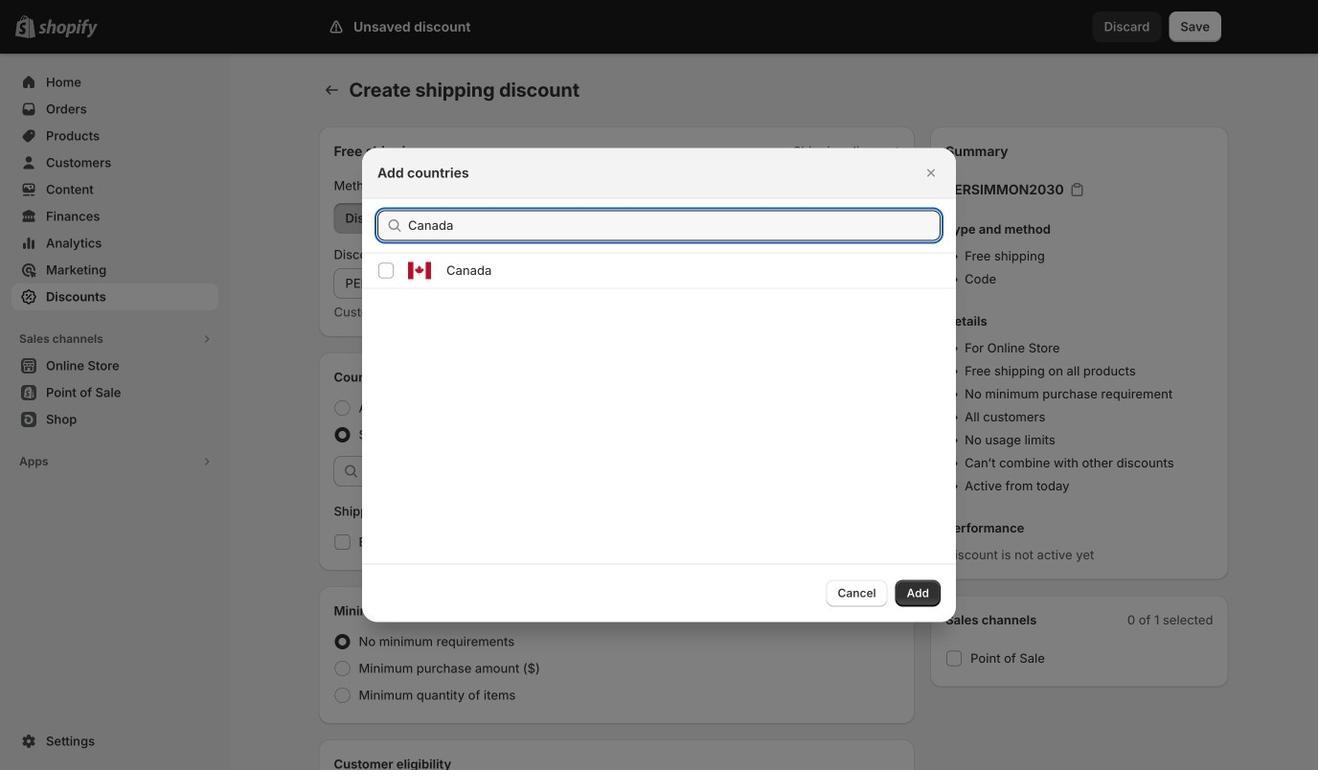 Task type: vqa. For each thing, say whether or not it's contained in the screenshot.
Store
no



Task type: describe. For each thing, give the bounding box(es) containing it.
Search countries text field
[[408, 210, 941, 241]]



Task type: locate. For each thing, give the bounding box(es) containing it.
shopify image
[[38, 19, 98, 38]]

dialog
[[0, 148, 1318, 622]]



